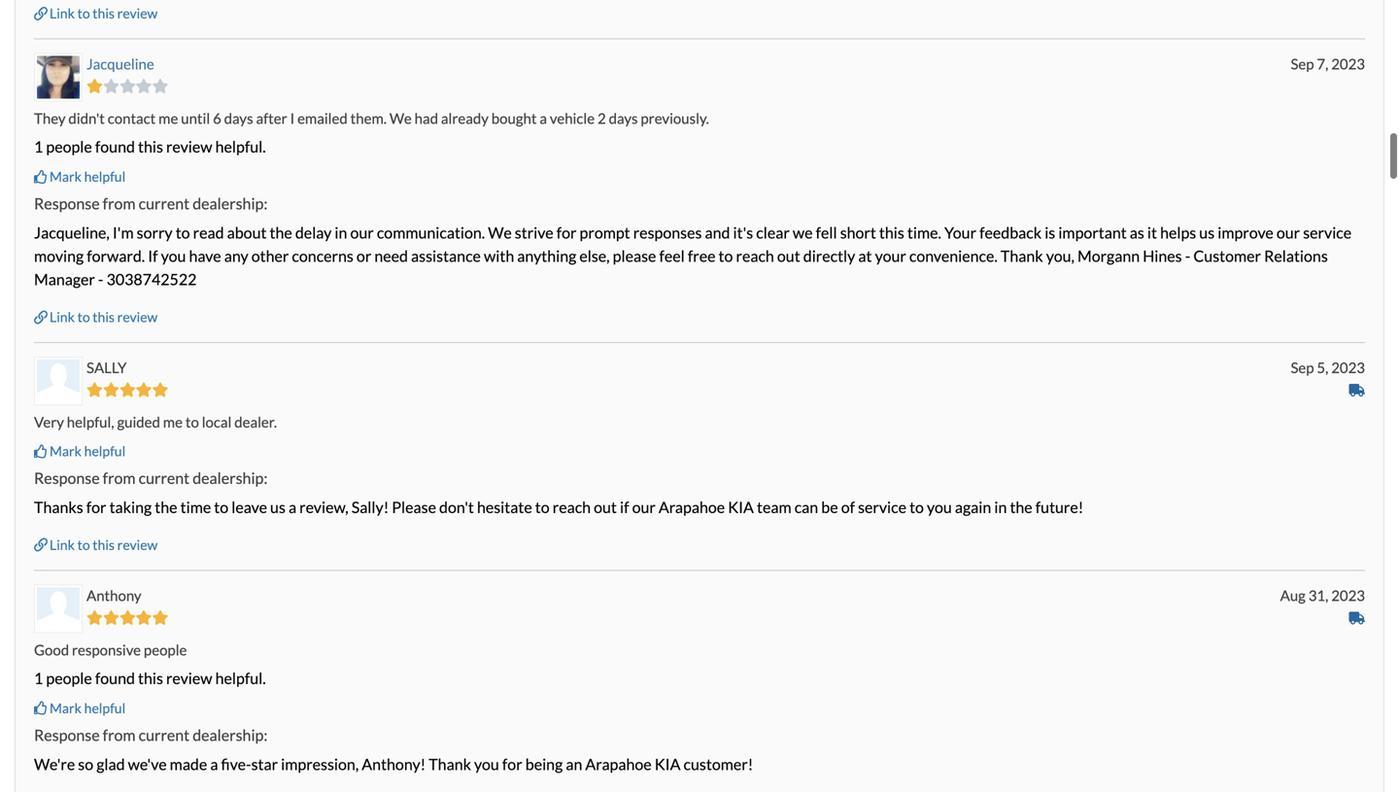 Task type: describe. For each thing, give the bounding box(es) containing it.
thanks for taking the time to leave us a review, sally! please don't hesitate to reach out if our arapahoe kia team can be of service to you again in the future!
[[34, 498, 1084, 517]]

i
[[290, 110, 295, 127]]

bought
[[492, 110, 537, 127]]

local
[[202, 413, 232, 431]]

out inside jacqueline, i'm sorry to read about the delay in our communication. we strive for prompt responses and it's clear we fell short this time. your feedback is important as it helps us improve our service moving forward. if you have any other concerns or need assistance with anything else, please feel free to reach out directly at your convenience. thank you, morgann hines - customer relations manager - 3038742522
[[778, 247, 801, 265]]

truck image
[[1350, 612, 1366, 625]]

truck image
[[1350, 384, 1366, 397]]

clear
[[757, 223, 790, 242]]

mark helpful for we're
[[50, 700, 126, 716]]

to left again
[[910, 498, 924, 517]]

1 horizontal spatial -
[[1186, 247, 1191, 265]]

link for thanks
[[50, 537, 75, 553]]

dealership: for a
[[193, 726, 268, 745]]

mark helpful for jacqueline,
[[50, 168, 126, 185]]

of
[[842, 498, 855, 517]]

2 horizontal spatial our
[[1277, 223, 1301, 242]]

sally image
[[37, 360, 80, 403]]

sally!
[[352, 498, 389, 517]]

is
[[1045, 223, 1056, 242]]

link to this review button for thanks
[[34, 535, 158, 554]]

this up 'jacqueline'
[[93, 5, 115, 22]]

need
[[375, 247, 408, 265]]

again
[[955, 498, 992, 517]]

me for the
[[163, 413, 183, 431]]

guided
[[117, 413, 160, 431]]

the inside jacqueline, i'm sorry to read about the delay in our communication. we strive for prompt responses and it's clear we fell short this time. your feedback is important as it helps us improve our service moving forward. if you have any other concerns or need assistance with anything else, please feel free to reach out directly at your convenience. thank you, morgann hines - customer relations manager - 3038742522
[[270, 223, 292, 242]]

if
[[620, 498, 629, 517]]

moving
[[34, 247, 84, 265]]

1 people found this review helpful. for glad
[[34, 669, 266, 688]]

0 horizontal spatial the
[[155, 498, 177, 517]]

short
[[841, 223, 877, 242]]

strive
[[515, 223, 554, 242]]

can
[[795, 498, 819, 517]]

dealership: for to
[[193, 469, 268, 488]]

time
[[180, 498, 211, 517]]

1 link from the top
[[50, 5, 75, 22]]

directly
[[804, 247, 856, 265]]

contact
[[108, 110, 156, 127]]

helpful,
[[67, 413, 114, 431]]

jacqueline,
[[34, 223, 110, 242]]

leave
[[232, 498, 267, 517]]

good
[[34, 641, 69, 659]]

we
[[793, 223, 813, 242]]

concerns
[[292, 247, 354, 265]]

review,
[[300, 498, 349, 517]]

free
[[688, 247, 716, 265]]

we for them.
[[390, 110, 412, 127]]

anthony
[[87, 587, 142, 604]]

sep for sep 5, 2023
[[1291, 359, 1315, 376]]

customer!
[[684, 755, 754, 774]]

jacqueline link
[[87, 55, 154, 73]]

2 horizontal spatial a
[[540, 110, 547, 127]]

you inside jacqueline, i'm sorry to read about the delay in our communication. we strive for prompt responses and it's clear we fell short this time. your feedback is important as it helps us improve our service moving forward. if you have any other concerns or need assistance with anything else, please feel free to reach out directly at your convenience. thank you, morgann hines - customer relations manager - 3038742522
[[161, 247, 186, 265]]

link image for 1st link to this review button from the top
[[34, 7, 48, 20]]

very helpful, guided me to local dealer.
[[34, 413, 277, 431]]

impression,
[[281, 755, 359, 774]]

already
[[441, 110, 489, 127]]

0 horizontal spatial service
[[858, 498, 907, 517]]

this down taking
[[93, 537, 115, 553]]

didn't
[[68, 110, 105, 127]]

aug 31, 2023
[[1281, 587, 1366, 604]]

to down the manager
[[77, 309, 90, 325]]

you,
[[1047, 247, 1075, 265]]

they
[[34, 110, 66, 127]]

jacqueline
[[87, 55, 154, 73]]

2 mark from the top
[[50, 443, 82, 459]]

1 horizontal spatial our
[[632, 498, 656, 517]]

about
[[227, 223, 267, 242]]

response from current dealership: for glad
[[34, 726, 268, 745]]

thumbs up image
[[34, 444, 48, 458]]

responses
[[634, 223, 702, 242]]

6
[[213, 110, 221, 127]]

link to this review button for jacqueline,
[[34, 307, 158, 327]]

it
[[1148, 223, 1158, 242]]

to left the read
[[176, 223, 190, 242]]

taking
[[109, 498, 152, 517]]

2 mark helpful from the top
[[50, 443, 126, 459]]

anthony!
[[362, 755, 426, 774]]

1 vertical spatial for
[[86, 498, 106, 517]]

0 horizontal spatial kia
[[655, 755, 681, 774]]

communication.
[[377, 223, 485, 242]]

31,
[[1309, 587, 1329, 604]]

forward.
[[87, 247, 145, 265]]

else,
[[580, 247, 610, 265]]

manager
[[34, 270, 95, 289]]

so
[[78, 755, 93, 774]]

vehicle
[[550, 110, 595, 127]]

1 people found this review helpful. for sorry
[[34, 137, 266, 156]]

response for jacqueline,
[[34, 194, 100, 213]]

previously.
[[641, 110, 709, 127]]

1 vertical spatial thank
[[429, 755, 471, 774]]

team
[[757, 498, 792, 517]]

2023 for thanks for taking the time to leave us a review, sally! please don't hesitate to reach out if our arapahoe kia team can be of service to you again in the future!
[[1332, 359, 1366, 376]]

being
[[526, 755, 563, 774]]

assistance
[[411, 247, 481, 265]]

we for communication.
[[488, 223, 512, 242]]

response for thanks
[[34, 469, 100, 488]]

5,
[[1318, 359, 1329, 376]]

made
[[170, 755, 207, 774]]

anything
[[517, 247, 577, 265]]

good responsive people
[[34, 641, 187, 659]]

0 horizontal spatial -
[[98, 270, 104, 289]]

current for we've
[[139, 726, 190, 745]]

star
[[251, 755, 278, 774]]

glad
[[96, 755, 125, 774]]

1 horizontal spatial kia
[[728, 498, 754, 517]]

fell
[[816, 223, 838, 242]]

current for to
[[139, 194, 190, 213]]

jacqueline image
[[37, 56, 80, 99]]

had
[[415, 110, 438, 127]]

found for i'm
[[95, 137, 135, 156]]

delay
[[295, 223, 332, 242]]

response from current dealership: for sorry
[[34, 194, 268, 213]]

current for the
[[139, 469, 190, 488]]

this down good responsive people
[[138, 669, 163, 688]]

helpful for i'm
[[84, 168, 126, 185]]

hines
[[1143, 247, 1183, 265]]

this up sally
[[93, 309, 115, 325]]

at
[[859, 247, 872, 265]]

1 vertical spatial us
[[270, 498, 286, 517]]

0 horizontal spatial a
[[210, 755, 218, 774]]

we're so glad we've made a five-star impression, anthony! thank you for being an arapahoe kia customer!
[[34, 755, 754, 774]]

to right hesitate on the bottom of the page
[[535, 498, 550, 517]]

3038742522
[[107, 270, 197, 289]]

important
[[1059, 223, 1127, 242]]

helpful for so
[[84, 700, 126, 716]]

to right time
[[214, 498, 229, 517]]

time.
[[908, 223, 942, 242]]

0 horizontal spatial out
[[594, 498, 617, 517]]



Task type: locate. For each thing, give the bounding box(es) containing it.
0 vertical spatial -
[[1186, 247, 1191, 265]]

2 link image from the top
[[34, 538, 48, 552]]

link to this review for i'm
[[50, 309, 158, 325]]

arapahoe right an
[[586, 755, 652, 774]]

mark up jacqueline,
[[50, 168, 82, 185]]

0 vertical spatial response from current dealership:
[[34, 194, 268, 213]]

1 days from the left
[[224, 110, 253, 127]]

service right of
[[858, 498, 907, 517]]

mark helpful button up jacqueline,
[[34, 167, 126, 186]]

3 response from current dealership: from the top
[[34, 726, 268, 745]]

1 vertical spatial link image
[[34, 538, 48, 552]]

1 response from current dealership: from the top
[[34, 194, 268, 213]]

found
[[95, 137, 135, 156], [95, 669, 135, 688]]

1 vertical spatial out
[[594, 498, 617, 517]]

five-
[[221, 755, 251, 774]]

1 found from the top
[[95, 137, 135, 156]]

people down didn't
[[46, 137, 92, 156]]

1 vertical spatial link
[[50, 309, 75, 325]]

1 down they
[[34, 137, 43, 156]]

feel
[[660, 247, 685, 265]]

2 vertical spatial for
[[502, 755, 523, 774]]

and
[[705, 223, 730, 242]]

3 2023 from the top
[[1332, 587, 1366, 604]]

this up your
[[880, 223, 905, 242]]

0 vertical spatial we
[[390, 110, 412, 127]]

3 response from the top
[[34, 726, 100, 745]]

1 link image from the top
[[34, 7, 48, 20]]

0 vertical spatial thumbs up image
[[34, 170, 48, 184]]

link up jacqueline image
[[50, 5, 75, 22]]

link to this review button down the manager
[[34, 307, 158, 327]]

have
[[189, 247, 221, 265]]

0 vertical spatial helpful
[[84, 168, 126, 185]]

people down good at the bottom of page
[[46, 669, 92, 688]]

1 horizontal spatial a
[[289, 498, 297, 517]]

1 vertical spatial found
[[95, 669, 135, 688]]

mark helpful down didn't
[[50, 168, 126, 185]]

0 horizontal spatial you
[[161, 247, 186, 265]]

3 from from the top
[[103, 726, 136, 745]]

we've
[[128, 755, 167, 774]]

2 vertical spatial link to this review
[[50, 537, 158, 553]]

0 horizontal spatial reach
[[553, 498, 591, 517]]

mark helpful button for we're
[[34, 698, 126, 718]]

2 dealership: from the top
[[193, 469, 268, 488]]

dealership: up leave
[[193, 469, 268, 488]]

reach down it's
[[736, 247, 775, 265]]

1 thumbs up image from the top
[[34, 170, 48, 184]]

2 2023 from the top
[[1332, 359, 1366, 376]]

link down thanks
[[50, 537, 75, 553]]

1 horizontal spatial days
[[609, 110, 638, 127]]

mark helpful up so in the left of the page
[[50, 700, 126, 716]]

2 vertical spatial link to this review button
[[34, 535, 158, 554]]

3 dealership: from the top
[[193, 726, 268, 745]]

1 vertical spatial helpful
[[84, 443, 126, 459]]

it's
[[733, 223, 754, 242]]

link image
[[34, 7, 48, 20], [34, 538, 48, 552]]

thank right anthony! at the left bottom of the page
[[429, 755, 471, 774]]

1 from from the top
[[103, 194, 136, 213]]

2 horizontal spatial the
[[1010, 498, 1033, 517]]

you left being
[[474, 755, 500, 774]]

your
[[875, 247, 907, 265]]

feedback
[[980, 223, 1042, 242]]

response for we're
[[34, 726, 100, 745]]

2 vertical spatial mark helpful
[[50, 700, 126, 716]]

reach inside jacqueline, i'm sorry to read about the delay in our communication. we strive for prompt responses and it's clear we fell short this time. your feedback is important as it helps us improve our service moving forward. if you have any other concerns or need assistance with anything else, please feel free to reach out directly at your convenience. thank you, morgann hines - customer relations manager - 3038742522
[[736, 247, 775, 265]]

reach
[[736, 247, 775, 265], [553, 498, 591, 517]]

to
[[77, 5, 90, 22], [176, 223, 190, 242], [719, 247, 733, 265], [77, 309, 90, 325], [186, 413, 199, 431], [214, 498, 229, 517], [535, 498, 550, 517], [910, 498, 924, 517], [77, 537, 90, 553]]

0 vertical spatial link
[[50, 5, 75, 22]]

our
[[350, 223, 374, 242], [1277, 223, 1301, 242], [632, 498, 656, 517]]

helpful. for about
[[215, 137, 266, 156]]

this down contact at top left
[[138, 137, 163, 156]]

review down good responsive people
[[166, 669, 212, 688]]

sorry
[[137, 223, 173, 242]]

0 vertical spatial for
[[557, 223, 577, 242]]

thumbs up image for we're
[[34, 701, 48, 715]]

2 vertical spatial you
[[474, 755, 500, 774]]

dealer.
[[235, 413, 277, 431]]

service inside jacqueline, i'm sorry to read about the delay in our communication. we strive for prompt responses and it's clear we fell short this time. your feedback is important as it helps us improve our service moving forward. if you have any other concerns or need assistance with anything else, please feel free to reach out directly at your convenience. thank you, morgann hines - customer relations manager - 3038742522
[[1304, 223, 1352, 242]]

convenience.
[[910, 247, 998, 265]]

thank down the feedback
[[1001, 247, 1044, 265]]

1 vertical spatial arapahoe
[[586, 755, 652, 774]]

2 vertical spatial a
[[210, 755, 218, 774]]

3 mark from the top
[[50, 700, 82, 716]]

thanks
[[34, 498, 83, 517]]

sep left 7,
[[1291, 55, 1315, 73]]

mark helpful button down 'helpful,'
[[34, 441, 126, 461]]

out left if
[[594, 498, 617, 517]]

thumbs up image up we're
[[34, 701, 48, 715]]

dealership: up five-
[[193, 726, 268, 745]]

link image
[[34, 310, 48, 324]]

3 link to this review from the top
[[50, 537, 158, 553]]

response up jacqueline,
[[34, 194, 100, 213]]

helpful down 'helpful,'
[[84, 443, 126, 459]]

link for jacqueline,
[[50, 309, 75, 325]]

1 current from the top
[[139, 194, 190, 213]]

our right if
[[632, 498, 656, 517]]

review down taking
[[117, 537, 158, 553]]

mark right thumbs up image
[[50, 443, 82, 459]]

1 vertical spatial sep
[[1291, 359, 1315, 376]]

1 1 people found this review helpful. from the top
[[34, 137, 266, 156]]

dealership: for about
[[193, 194, 268, 213]]

you left again
[[927, 498, 952, 517]]

emailed
[[298, 110, 348, 127]]

sep 7, 2023
[[1291, 55, 1366, 73]]

1 horizontal spatial service
[[1304, 223, 1352, 242]]

link to this review up sally
[[50, 309, 158, 325]]

0 vertical spatial people
[[46, 137, 92, 156]]

current up sorry
[[139, 194, 190, 213]]

helpful up the glad on the bottom of the page
[[84, 700, 126, 716]]

2 1 from the top
[[34, 669, 43, 688]]

improve
[[1218, 223, 1274, 242]]

helpful up the i'm
[[84, 168, 126, 185]]

1 vertical spatial mark helpful button
[[34, 441, 126, 461]]

kia left 'customer!'
[[655, 755, 681, 774]]

link to this review down taking
[[50, 537, 158, 553]]

i'm
[[113, 223, 134, 242]]

please
[[392, 498, 436, 517]]

sep 5, 2023
[[1291, 359, 1366, 376]]

1 vertical spatial dealership:
[[193, 469, 268, 488]]

1 vertical spatial 2023
[[1332, 359, 1366, 376]]

arapahoe right if
[[659, 498, 725, 517]]

2 current from the top
[[139, 469, 190, 488]]

1 vertical spatial link to this review button
[[34, 307, 158, 327]]

a left review,
[[289, 498, 297, 517]]

anthony image
[[37, 588, 80, 630]]

a left 'vehicle'
[[540, 110, 547, 127]]

or
[[357, 247, 372, 265]]

from for glad
[[103, 726, 136, 745]]

response up thanks
[[34, 469, 100, 488]]

0 vertical spatial a
[[540, 110, 547, 127]]

other
[[252, 247, 289, 265]]

0 horizontal spatial us
[[270, 498, 286, 517]]

2 vertical spatial dealership:
[[193, 726, 268, 745]]

thank inside jacqueline, i'm sorry to read about the delay in our communication. we strive for prompt responses and it's clear we fell short this time. your feedback is important as it helps us improve our service moving forward. if you have any other concerns or need assistance with anything else, please feel free to reach out directly at your convenience. thank you, morgann hines - customer relations manager - 3038742522
[[1001, 247, 1044, 265]]

0 horizontal spatial our
[[350, 223, 374, 242]]

0 vertical spatial us
[[1200, 223, 1215, 242]]

me
[[159, 110, 178, 127], [163, 413, 183, 431]]

people right responsive
[[144, 641, 187, 659]]

mark helpful button
[[34, 167, 126, 186], [34, 441, 126, 461], [34, 698, 126, 718]]

mark helpful
[[50, 168, 126, 185], [50, 443, 126, 459], [50, 700, 126, 716]]

current
[[139, 194, 190, 213], [139, 469, 190, 488], [139, 726, 190, 745]]

1 response from the top
[[34, 194, 100, 213]]

the
[[270, 223, 292, 242], [155, 498, 177, 517], [1010, 498, 1033, 517]]

review
[[117, 5, 158, 22], [166, 137, 212, 156], [117, 309, 158, 325], [117, 537, 158, 553], [166, 669, 212, 688]]

from for taking
[[103, 469, 136, 488]]

to right the free
[[719, 247, 733, 265]]

2 vertical spatial current
[[139, 726, 190, 745]]

0 vertical spatial helpful.
[[215, 137, 266, 156]]

to left local
[[186, 413, 199, 431]]

response from current dealership: up taking
[[34, 469, 268, 488]]

review down until
[[166, 137, 212, 156]]

0 vertical spatial link image
[[34, 7, 48, 20]]

1 vertical spatial -
[[98, 270, 104, 289]]

1 people found this review helpful. down good responsive people
[[34, 669, 266, 688]]

0 vertical spatial mark
[[50, 168, 82, 185]]

found down good responsive people
[[95, 669, 135, 688]]

aug
[[1281, 587, 1306, 604]]

0 horizontal spatial for
[[86, 498, 106, 517]]

0 vertical spatial dealership:
[[193, 194, 268, 213]]

the left future!
[[1010, 498, 1033, 517]]

0 vertical spatial from
[[103, 194, 136, 213]]

mark helpful button for jacqueline,
[[34, 167, 126, 186]]

1 horizontal spatial reach
[[736, 247, 775, 265]]

for left taking
[[86, 498, 106, 517]]

2 vertical spatial mark helpful button
[[34, 698, 126, 718]]

2 vertical spatial helpful
[[84, 700, 126, 716]]

link image down thanks
[[34, 538, 48, 552]]

current up we've
[[139, 726, 190, 745]]

service
[[1304, 223, 1352, 242], [858, 498, 907, 517]]

people for glad
[[46, 669, 92, 688]]

0 vertical spatial link to this review button
[[34, 4, 158, 23]]

for up anything
[[557, 223, 577, 242]]

1 for we're so glad we've made a five-star impression, anthony! thank you for being an arapahoe kia customer!
[[34, 669, 43, 688]]

1 for jacqueline, i'm sorry to read about the delay in our communication. we strive for prompt responses and it's clear we fell short this time. your feedback is important as it helps us improve our service moving forward. if you have any other concerns or need assistance with anything else, please feel free to reach out directly at your convenience. thank you, morgann hines - customer relations manager - 3038742522
[[34, 137, 43, 156]]

helpful.
[[215, 137, 266, 156], [215, 669, 266, 688]]

2
[[598, 110, 606, 127]]

we're
[[34, 755, 75, 774]]

us inside jacqueline, i'm sorry to read about the delay in our communication. we strive for prompt responses and it's clear we fell short this time. your feedback is important as it helps us improve our service moving forward. if you have any other concerns or need assistance with anything else, please feel free to reach out directly at your convenience. thank you, morgann hines - customer relations manager - 3038742522
[[1200, 223, 1215, 242]]

mark up we're
[[50, 700, 82, 716]]

2 helpful from the top
[[84, 443, 126, 459]]

1 horizontal spatial thank
[[1001, 247, 1044, 265]]

mark helpful button up so in the left of the page
[[34, 698, 126, 718]]

0 vertical spatial me
[[159, 110, 178, 127]]

sep for sep 7, 2023
[[1291, 55, 1315, 73]]

3 mark helpful button from the top
[[34, 698, 126, 718]]

link to this review button down taking
[[34, 535, 158, 554]]

2 thumbs up image from the top
[[34, 701, 48, 715]]

3 mark helpful from the top
[[50, 700, 126, 716]]

1 horizontal spatial arapahoe
[[659, 498, 725, 517]]

me right guided at the bottom left of page
[[163, 413, 183, 431]]

they didn't contact me until 6 days after i emailed them.  we had already bought a vehicle 2 days previously.
[[34, 110, 709, 127]]

1 2023 from the top
[[1332, 55, 1366, 73]]

2 vertical spatial mark
[[50, 700, 82, 716]]

helpful. down 6
[[215, 137, 266, 156]]

service up relations
[[1304, 223, 1352, 242]]

days right 6
[[224, 110, 253, 127]]

in right delay
[[335, 223, 347, 242]]

1 mark from the top
[[50, 168, 82, 185]]

1 helpful. from the top
[[215, 137, 266, 156]]

1 horizontal spatial us
[[1200, 223, 1215, 242]]

2 helpful. from the top
[[215, 669, 266, 688]]

response from current dealership: up we've
[[34, 726, 268, 745]]

1 vertical spatial reach
[[553, 498, 591, 517]]

morgann
[[1078, 247, 1140, 265]]

helpful. up five-
[[215, 669, 266, 688]]

sep
[[1291, 55, 1315, 73], [1291, 359, 1315, 376]]

1 vertical spatial mark helpful
[[50, 443, 126, 459]]

2023 up truck icon
[[1332, 587, 1366, 604]]

mark for we're
[[50, 700, 82, 716]]

2 vertical spatial from
[[103, 726, 136, 745]]

1 vertical spatial in
[[995, 498, 1007, 517]]

2 1 people found this review helpful. from the top
[[34, 669, 266, 688]]

response from current dealership: up sorry
[[34, 194, 268, 213]]

star image
[[87, 79, 103, 93], [103, 79, 119, 93], [119, 79, 136, 93], [136, 79, 152, 93], [152, 79, 169, 93], [87, 382, 103, 397], [103, 382, 119, 397], [136, 610, 152, 625], [152, 610, 169, 625]]

2 response from the top
[[34, 469, 100, 488]]

an
[[566, 755, 583, 774]]

2 sep from the top
[[1291, 359, 1315, 376]]

in right again
[[995, 498, 1007, 517]]

me left until
[[159, 110, 178, 127]]

0 vertical spatial you
[[161, 247, 186, 265]]

0 horizontal spatial arapahoe
[[586, 755, 652, 774]]

from up the glad on the bottom of the page
[[103, 726, 136, 745]]

me for to
[[159, 110, 178, 127]]

customer
[[1194, 247, 1262, 265]]

2 vertical spatial link
[[50, 537, 75, 553]]

people for sorry
[[46, 137, 92, 156]]

1 sep from the top
[[1291, 55, 1315, 73]]

2 link to this review button from the top
[[34, 307, 158, 327]]

2023
[[1332, 55, 1366, 73], [1332, 359, 1366, 376], [1332, 587, 1366, 604]]

link
[[50, 5, 75, 22], [50, 309, 75, 325], [50, 537, 75, 553]]

2 vertical spatial 2023
[[1332, 587, 1366, 604]]

0 vertical spatial mark helpful button
[[34, 167, 126, 186]]

3 link to this review button from the top
[[34, 535, 158, 554]]

2 days from the left
[[609, 110, 638, 127]]

0 vertical spatial 1
[[34, 137, 43, 156]]

2 from from the top
[[103, 469, 136, 488]]

1 down good at the bottom of page
[[34, 669, 43, 688]]

dealership:
[[193, 194, 268, 213], [193, 469, 268, 488], [193, 726, 268, 745]]

1 1 from the top
[[34, 137, 43, 156]]

in
[[335, 223, 347, 242], [995, 498, 1007, 517]]

reach left if
[[553, 498, 591, 517]]

2 horizontal spatial for
[[557, 223, 577, 242]]

response from current dealership: for taking
[[34, 469, 268, 488]]

from up taking
[[103, 469, 136, 488]]

0 vertical spatial kia
[[728, 498, 754, 517]]

we inside jacqueline, i'm sorry to read about the delay in our communication. we strive for prompt responses and it's clear we fell short this time. your feedback is important as it helps us improve our service moving forward. if you have any other concerns or need assistance with anything else, please feel free to reach out directly at your convenience. thank you, morgann hines - customer relations manager - 3038742522
[[488, 223, 512, 242]]

1 vertical spatial 1
[[34, 669, 43, 688]]

hesitate
[[477, 498, 532, 517]]

0 vertical spatial response
[[34, 194, 100, 213]]

if
[[148, 247, 158, 265]]

you
[[161, 247, 186, 265], [927, 498, 952, 517], [474, 755, 500, 774]]

thumbs up image down they
[[34, 170, 48, 184]]

arapahoe
[[659, 498, 725, 517], [586, 755, 652, 774]]

link to this review up 'jacqueline'
[[50, 5, 158, 22]]

link to this review button up 'jacqueline'
[[34, 4, 158, 23]]

prompt
[[580, 223, 631, 242]]

to up 'jacqueline'
[[77, 5, 90, 22]]

1 vertical spatial from
[[103, 469, 136, 488]]

be
[[822, 498, 839, 517]]

1 link to this review from the top
[[50, 5, 158, 22]]

helpful
[[84, 168, 126, 185], [84, 443, 126, 459], [84, 700, 126, 716]]

don't
[[439, 498, 474, 517]]

helpful. for a
[[215, 669, 266, 688]]

this inside jacqueline, i'm sorry to read about the delay in our communication. we strive for prompt responses and it's clear we fell short this time. your feedback is important as it helps us improve our service moving forward. if you have any other concerns or need assistance with anything else, please feel free to reach out directly at your convenience. thank you, morgann hines - customer relations manager - 3038742522
[[880, 223, 905, 242]]

1 vertical spatial service
[[858, 498, 907, 517]]

for inside jacqueline, i'm sorry to read about the delay in our communication. we strive for prompt responses and it's clear we fell short this time. your feedback is important as it helps us improve our service moving forward. if you have any other concerns or need assistance with anything else, please feel free to reach out directly at your convenience. thank you, morgann hines - customer relations manager - 3038742522
[[557, 223, 577, 242]]

review up jacqueline link
[[117, 5, 158, 22]]

1 vertical spatial current
[[139, 469, 190, 488]]

responsive
[[72, 641, 141, 659]]

1 vertical spatial response from current dealership:
[[34, 469, 268, 488]]

1 horizontal spatial you
[[474, 755, 500, 774]]

with
[[484, 247, 514, 265]]

1 mark helpful from the top
[[50, 168, 126, 185]]

link image for link to this review button associated with thanks
[[34, 538, 48, 552]]

mark for jacqueline,
[[50, 168, 82, 185]]

thumbs up image for jacqueline,
[[34, 170, 48, 184]]

0 horizontal spatial days
[[224, 110, 253, 127]]

link right link icon
[[50, 309, 75, 325]]

1 people found this review helpful. down contact at top left
[[34, 137, 266, 156]]

us right the helps
[[1200, 223, 1215, 242]]

future!
[[1036, 498, 1084, 517]]

1 horizontal spatial we
[[488, 223, 512, 242]]

in inside jacqueline, i'm sorry to read about the delay in our communication. we strive for prompt responses and it's clear we fell short this time. your feedback is important as it helps us improve our service moving forward. if you have any other concerns or need assistance with anything else, please feel free to reach out directly at your convenience. thank you, morgann hines - customer relations manager - 3038742522
[[335, 223, 347, 242]]

1 horizontal spatial for
[[502, 755, 523, 774]]

after
[[256, 110, 287, 127]]

mark
[[50, 168, 82, 185], [50, 443, 82, 459], [50, 700, 82, 716]]

dealership: up about
[[193, 194, 268, 213]]

2023 right 7,
[[1332, 55, 1366, 73]]

1 vertical spatial 1 people found this review helpful.
[[34, 669, 266, 688]]

thank
[[1001, 247, 1044, 265], [429, 755, 471, 774]]

for
[[557, 223, 577, 242], [86, 498, 106, 517], [502, 755, 523, 774]]

very
[[34, 413, 64, 431]]

2 mark helpful button from the top
[[34, 441, 126, 461]]

from for sorry
[[103, 194, 136, 213]]

link image up jacqueline image
[[34, 7, 48, 20]]

2 link to this review from the top
[[50, 309, 158, 325]]

1 vertical spatial you
[[927, 498, 952, 517]]

1 vertical spatial we
[[488, 223, 512, 242]]

1 vertical spatial link to this review
[[50, 309, 158, 325]]

1 vertical spatial a
[[289, 498, 297, 517]]

found down contact at top left
[[95, 137, 135, 156]]

-
[[1186, 247, 1191, 265], [98, 270, 104, 289]]

1 vertical spatial people
[[144, 641, 187, 659]]

2023 for we're so glad we've made a five-star impression, anthony! thank you for being an arapahoe kia customer!
[[1332, 587, 1366, 604]]

kia left team
[[728, 498, 754, 517]]

- down the helps
[[1186, 247, 1191, 265]]

2 horizontal spatial you
[[927, 498, 952, 517]]

1 link to this review button from the top
[[34, 4, 158, 23]]

1 vertical spatial response
[[34, 469, 100, 488]]

1 vertical spatial me
[[163, 413, 183, 431]]

to down thanks
[[77, 537, 90, 553]]

found for so
[[95, 669, 135, 688]]

1 dealership: from the top
[[193, 194, 268, 213]]

- down forward.
[[98, 270, 104, 289]]

3 helpful from the top
[[84, 700, 126, 716]]

0 vertical spatial sep
[[1291, 55, 1315, 73]]

0 vertical spatial thank
[[1001, 247, 1044, 265]]

1 vertical spatial mark
[[50, 443, 82, 459]]

any
[[224, 247, 249, 265]]

3 link from the top
[[50, 537, 75, 553]]

we left had
[[390, 110, 412, 127]]

1 mark helpful button from the top
[[34, 167, 126, 186]]

for left being
[[502, 755, 523, 774]]

2 found from the top
[[95, 669, 135, 688]]

them.
[[351, 110, 387, 127]]

0 vertical spatial current
[[139, 194, 190, 213]]

from up the i'm
[[103, 194, 136, 213]]

0 horizontal spatial in
[[335, 223, 347, 242]]

2 link from the top
[[50, 309, 75, 325]]

3 current from the top
[[139, 726, 190, 745]]

2 vertical spatial response from current dealership:
[[34, 726, 268, 745]]

star image
[[119, 382, 136, 397], [136, 382, 152, 397], [152, 382, 169, 397], [87, 610, 103, 625], [103, 610, 119, 625], [119, 610, 136, 625]]

sep left 5, at the top right of page
[[1291, 359, 1315, 376]]

7,
[[1318, 55, 1329, 73]]

relations
[[1265, 247, 1329, 265]]

sally
[[87, 359, 127, 376]]

1 helpful from the top
[[84, 168, 126, 185]]

mark helpful down 'helpful,'
[[50, 443, 126, 459]]

2 response from current dealership: from the top
[[34, 469, 268, 488]]

link to this review for for
[[50, 537, 158, 553]]

0 horizontal spatial thank
[[429, 755, 471, 774]]

thumbs up image
[[34, 170, 48, 184], [34, 701, 48, 715]]

read
[[193, 223, 224, 242]]

review down 3038742522
[[117, 309, 158, 325]]



Task type: vqa. For each thing, say whether or not it's contained in the screenshot.
NOV 25, 2023
no



